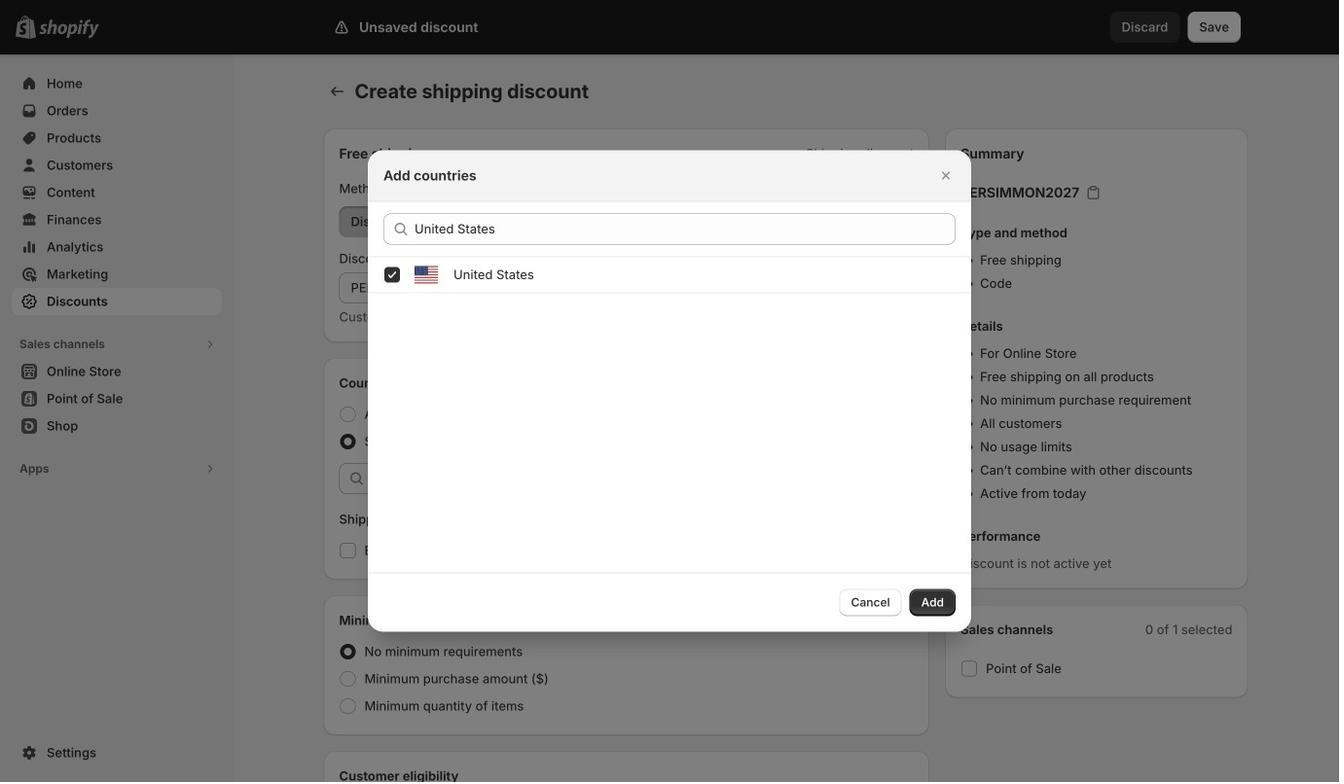 Task type: describe. For each thing, give the bounding box(es) containing it.
shopify image
[[39, 19, 99, 39]]

Search countries text field
[[415, 214, 956, 245]]



Task type: locate. For each thing, give the bounding box(es) containing it.
dialog
[[0, 150, 1340, 632]]



Task type: vqa. For each thing, say whether or not it's contained in the screenshot.
dialog
yes



